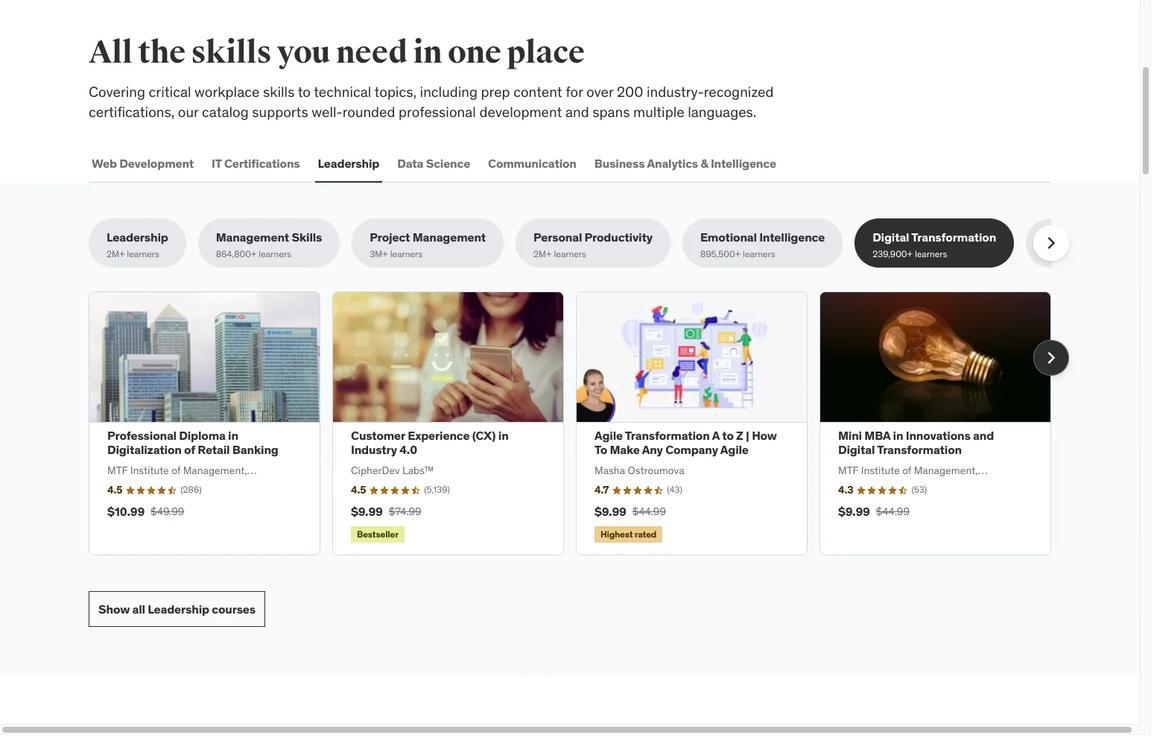 Task type: vqa. For each thing, say whether or not it's contained in the screenshot.
one at top left
yes



Task type: describe. For each thing, give the bounding box(es) containing it.
digital inside mini mba in innovations and digital transformation
[[839, 442, 875, 457]]

business for business analytics & intelligence
[[595, 156, 645, 171]]

it
[[212, 156, 222, 171]]

need
[[336, 34, 408, 72]]

all
[[89, 34, 132, 72]]

covering critical workplace skills to technical topics, including prep content for over 200 industry-recognized certifications, our catalog supports well-rounded professional development and spans multiple languages.
[[89, 83, 774, 121]]

including
[[420, 83, 478, 101]]

transformation for to
[[625, 428, 710, 443]]

experience
[[408, 428, 470, 443]]

management inside management skills 864,800+ learners
[[216, 230, 289, 245]]

4.0
[[400, 442, 417, 457]]

mini mba in innovations and digital transformation link
[[839, 428, 995, 457]]

in inside customer experience (cx) in industry 4.0
[[499, 428, 509, 443]]

personal
[[534, 230, 582, 245]]

company
[[666, 442, 719, 457]]

show all leadership courses link
[[89, 591, 265, 627]]

supports
[[252, 103, 308, 121]]

over
[[587, 83, 614, 101]]

critical
[[149, 83, 191, 101]]

content
[[514, 83, 563, 101]]

analytics
[[647, 156, 699, 171]]

of
[[184, 442, 195, 457]]

industry
[[351, 442, 397, 457]]

2m+ inside personal productivity 2m+ learners
[[534, 248, 552, 259]]

professional
[[107, 428, 177, 443]]

data
[[398, 156, 424, 171]]

productivity
[[585, 230, 653, 245]]

intelligence inside business analytics & intelligence button
[[711, 156, 777, 171]]

learners for management skills
[[259, 248, 291, 259]]

multiple
[[634, 103, 685, 121]]

leadership 2m+ learners
[[107, 230, 168, 259]]

project
[[370, 230, 410, 245]]

professional diploma in digitalization of retail banking link
[[107, 428, 279, 457]]

to inside agile transformation a to z | how to make any company agile
[[723, 428, 734, 443]]

recognized
[[704, 83, 774, 101]]

it certifications
[[212, 156, 300, 171]]

one
[[448, 34, 502, 72]]

agile transformation a to z | how to make any company agile
[[595, 428, 777, 457]]

how
[[752, 428, 777, 443]]

web development button
[[89, 146, 197, 181]]

864,800+
[[216, 248, 257, 259]]

web development
[[92, 156, 194, 171]]

certifications
[[224, 156, 300, 171]]

strategy
[[1097, 230, 1145, 245]]

the
[[138, 34, 186, 72]]

customer experience (cx) in industry 4.0 link
[[351, 428, 509, 457]]

management inside project management 3m+ learners
[[413, 230, 486, 245]]

topics,
[[375, 83, 417, 101]]

in up including
[[413, 34, 442, 72]]

prep
[[481, 83, 510, 101]]

transformation inside mini mba in innovations and digital transformation
[[878, 442, 962, 457]]

languages.
[[688, 103, 757, 121]]

retail
[[198, 442, 230, 457]]

development
[[480, 103, 562, 121]]

1 horizontal spatial agile
[[721, 442, 749, 457]]

mini
[[839, 428, 863, 443]]

0 horizontal spatial agile
[[595, 428, 623, 443]]

it certifications button
[[209, 146, 303, 181]]

3m+
[[370, 248, 388, 259]]

transformation for learners
[[912, 230, 997, 245]]

covering
[[89, 83, 145, 101]]

leadership for leadership 2m+ learners
[[107, 230, 168, 245]]

895,500+
[[701, 248, 741, 259]]

science
[[426, 156, 470, 171]]

project management 3m+ learners
[[370, 230, 486, 259]]

(cx)
[[472, 428, 496, 443]]

0 vertical spatial skills
[[191, 34, 272, 72]]

learners inside leadership 2m+ learners
[[127, 248, 159, 259]]

z
[[737, 428, 744, 443]]

any
[[642, 442, 663, 457]]

learners for digital transformation
[[915, 248, 948, 259]]

all the skills you need in one place
[[89, 34, 585, 72]]

learners for project management
[[390, 248, 423, 259]]

next image for carousel element
[[1040, 346, 1064, 370]]



Task type: locate. For each thing, give the bounding box(es) containing it.
leadership right all at bottom
[[148, 601, 209, 616]]

leadership inside show all leadership courses link
[[148, 601, 209, 616]]

intelligence right &
[[711, 156, 777, 171]]

learners inside 'emotional intelligence 895,500+ learners'
[[743, 248, 776, 259]]

business down spans
[[595, 156, 645, 171]]

digital
[[873, 230, 910, 245], [839, 442, 875, 457]]

learners inside project management 3m+ learners
[[390, 248, 423, 259]]

agile left any
[[595, 428, 623, 443]]

4 learners from the left
[[554, 248, 587, 259]]

agile right "a"
[[721, 442, 749, 457]]

|
[[746, 428, 750, 443]]

digital inside 'digital transformation 239,900+ learners'
[[873, 230, 910, 245]]

0 vertical spatial leadership
[[318, 156, 380, 171]]

next image for "topic filters" element
[[1040, 231, 1064, 255]]

1 vertical spatial business
[[1045, 230, 1095, 245]]

next image inside "topic filters" element
[[1040, 231, 1064, 255]]

2 2m+ from the left
[[534, 248, 552, 259]]

1 learners from the left
[[127, 248, 159, 259]]

2 next image from the top
[[1040, 346, 1064, 370]]

business inside "business strategy 1m+ learners"
[[1045, 230, 1095, 245]]

200
[[617, 83, 644, 101]]

data science button
[[395, 146, 473, 181]]

and down for
[[566, 103, 589, 121]]

1 vertical spatial skills
[[263, 83, 295, 101]]

learners inside management skills 864,800+ learners
[[259, 248, 291, 259]]

show
[[98, 601, 130, 616]]

2m+ inside leadership 2m+ learners
[[107, 248, 125, 259]]

intelligence
[[711, 156, 777, 171], [760, 230, 825, 245]]

1 horizontal spatial business
[[1045, 230, 1095, 245]]

next image inside carousel element
[[1040, 346, 1064, 370]]

management up 864,800+
[[216, 230, 289, 245]]

management skills 864,800+ learners
[[216, 230, 322, 259]]

and inside covering critical workplace skills to technical topics, including prep content for over 200 industry-recognized certifications, our catalog supports well-rounded professional development and spans multiple languages.
[[566, 103, 589, 121]]

place
[[507, 34, 585, 72]]

7 learners from the left
[[1063, 248, 1096, 259]]

1 horizontal spatial management
[[413, 230, 486, 245]]

personal productivity 2m+ learners
[[534, 230, 653, 259]]

learners inside personal productivity 2m+ learners
[[554, 248, 587, 259]]

1 management from the left
[[216, 230, 289, 245]]

next image
[[1040, 231, 1064, 255], [1040, 346, 1064, 370]]

mba
[[865, 428, 891, 443]]

in right (cx)
[[499, 428, 509, 443]]

1 vertical spatial leadership
[[107, 230, 168, 245]]

certifications,
[[89, 103, 175, 121]]

business for business strategy 1m+ learners
[[1045, 230, 1095, 245]]

2m+
[[107, 248, 125, 259], [534, 248, 552, 259]]

transformation inside 'digital transformation 239,900+ learners'
[[912, 230, 997, 245]]

emotional intelligence 895,500+ learners
[[701, 230, 825, 259]]

you
[[277, 34, 331, 72]]

in inside mini mba in innovations and digital transformation
[[894, 428, 904, 443]]

emotional
[[701, 230, 757, 245]]

0 vertical spatial and
[[566, 103, 589, 121]]

leadership for leadership
[[318, 156, 380, 171]]

learners
[[127, 248, 159, 259], [259, 248, 291, 259], [390, 248, 423, 259], [554, 248, 587, 259], [743, 248, 776, 259], [915, 248, 948, 259], [1063, 248, 1096, 259]]

skills up supports
[[263, 83, 295, 101]]

make
[[610, 442, 640, 457]]

development
[[119, 156, 194, 171]]

0 vertical spatial to
[[298, 83, 311, 101]]

1 next image from the top
[[1040, 231, 1064, 255]]

workplace
[[195, 83, 260, 101]]

well-
[[312, 103, 343, 121]]

3 learners from the left
[[390, 248, 423, 259]]

239,900+
[[873, 248, 913, 259]]

show all leadership courses
[[98, 601, 256, 616]]

skills
[[191, 34, 272, 72], [263, 83, 295, 101]]

6 learners from the left
[[915, 248, 948, 259]]

1 vertical spatial digital
[[839, 442, 875, 457]]

banking
[[232, 442, 279, 457]]

to left 'z'
[[723, 428, 734, 443]]

our
[[178, 103, 199, 121]]

innovations
[[906, 428, 971, 443]]

business inside button
[[595, 156, 645, 171]]

1 vertical spatial to
[[723, 428, 734, 443]]

business analytics & intelligence button
[[592, 146, 780, 181]]

and
[[566, 103, 589, 121], [974, 428, 995, 443]]

carousel element
[[89, 292, 1070, 556]]

leadership down web development button
[[107, 230, 168, 245]]

management right project
[[413, 230, 486, 245]]

leadership button
[[315, 146, 383, 181]]

learners inside 'digital transformation 239,900+ learners'
[[915, 248, 948, 259]]

digitalization
[[107, 442, 182, 457]]

skills up workplace
[[191, 34, 272, 72]]

web
[[92, 156, 117, 171]]

agile transformation a to z | how to make any company agile link
[[595, 428, 777, 457]]

professional
[[399, 103, 476, 121]]

customer
[[351, 428, 405, 443]]

0 horizontal spatial management
[[216, 230, 289, 245]]

mini mba in innovations and digital transformation
[[839, 428, 995, 457]]

skills
[[292, 230, 322, 245]]

and right innovations
[[974, 428, 995, 443]]

1 vertical spatial intelligence
[[760, 230, 825, 245]]

1 2m+ from the left
[[107, 248, 125, 259]]

management
[[216, 230, 289, 245], [413, 230, 486, 245]]

to
[[595, 442, 608, 457]]

1 horizontal spatial to
[[723, 428, 734, 443]]

learners inside "business strategy 1m+ learners"
[[1063, 248, 1096, 259]]

0 horizontal spatial 2m+
[[107, 248, 125, 259]]

learners for personal productivity
[[554, 248, 587, 259]]

a
[[712, 428, 720, 443]]

digital transformation 239,900+ learners
[[873, 230, 997, 259]]

topic filters element
[[89, 219, 1152, 268]]

communication button
[[485, 146, 580, 181]]

learners for emotional intelligence
[[743, 248, 776, 259]]

intelligence inside 'emotional intelligence 895,500+ learners'
[[760, 230, 825, 245]]

communication
[[488, 156, 577, 171]]

0 vertical spatial intelligence
[[711, 156, 777, 171]]

leadership inside leadership button
[[318, 156, 380, 171]]

professional diploma in digitalization of retail banking
[[107, 428, 279, 457]]

industry-
[[647, 83, 704, 101]]

business strategy 1m+ learners
[[1045, 230, 1145, 259]]

courses
[[212, 601, 256, 616]]

business
[[595, 156, 645, 171], [1045, 230, 1095, 245]]

intelligence right the emotional
[[760, 230, 825, 245]]

2 vertical spatial leadership
[[148, 601, 209, 616]]

technical
[[314, 83, 372, 101]]

2 management from the left
[[413, 230, 486, 245]]

1 horizontal spatial and
[[974, 428, 995, 443]]

leadership down rounded
[[318, 156, 380, 171]]

2 learners from the left
[[259, 248, 291, 259]]

customer experience (cx) in industry 4.0
[[351, 428, 509, 457]]

transformation inside agile transformation a to z | how to make any company agile
[[625, 428, 710, 443]]

1 vertical spatial and
[[974, 428, 995, 443]]

0 vertical spatial next image
[[1040, 231, 1064, 255]]

to up supports
[[298, 83, 311, 101]]

in
[[413, 34, 442, 72], [228, 428, 238, 443], [499, 428, 509, 443], [894, 428, 904, 443]]

agile
[[595, 428, 623, 443], [721, 442, 749, 457]]

in inside the professional diploma in digitalization of retail banking
[[228, 428, 238, 443]]

spans
[[593, 103, 630, 121]]

for
[[566, 83, 583, 101]]

and inside mini mba in innovations and digital transformation
[[974, 428, 995, 443]]

1 vertical spatial next image
[[1040, 346, 1064, 370]]

leadership inside "topic filters" element
[[107, 230, 168, 245]]

to inside covering critical workplace skills to technical topics, including prep content for over 200 industry-recognized certifications, our catalog supports well-rounded professional development and spans multiple languages.
[[298, 83, 311, 101]]

5 learners from the left
[[743, 248, 776, 259]]

rounded
[[343, 103, 396, 121]]

0 horizontal spatial to
[[298, 83, 311, 101]]

business analytics & intelligence
[[595, 156, 777, 171]]

0 vertical spatial digital
[[873, 230, 910, 245]]

1 horizontal spatial 2m+
[[534, 248, 552, 259]]

catalog
[[202, 103, 249, 121]]

&
[[701, 156, 709, 171]]

in right the diploma
[[228, 428, 238, 443]]

transformation
[[912, 230, 997, 245], [625, 428, 710, 443], [878, 442, 962, 457]]

skills inside covering critical workplace skills to technical topics, including prep content for over 200 industry-recognized certifications, our catalog supports well-rounded professional development and spans multiple languages.
[[263, 83, 295, 101]]

in right mba
[[894, 428, 904, 443]]

1m+
[[1045, 248, 1061, 259]]

0 horizontal spatial business
[[595, 156, 645, 171]]

0 vertical spatial business
[[595, 156, 645, 171]]

0 horizontal spatial and
[[566, 103, 589, 121]]

business up 1m+ on the right of page
[[1045, 230, 1095, 245]]

data science
[[398, 156, 470, 171]]

leadership
[[318, 156, 380, 171], [107, 230, 168, 245], [148, 601, 209, 616]]

learners for business strategy
[[1063, 248, 1096, 259]]



